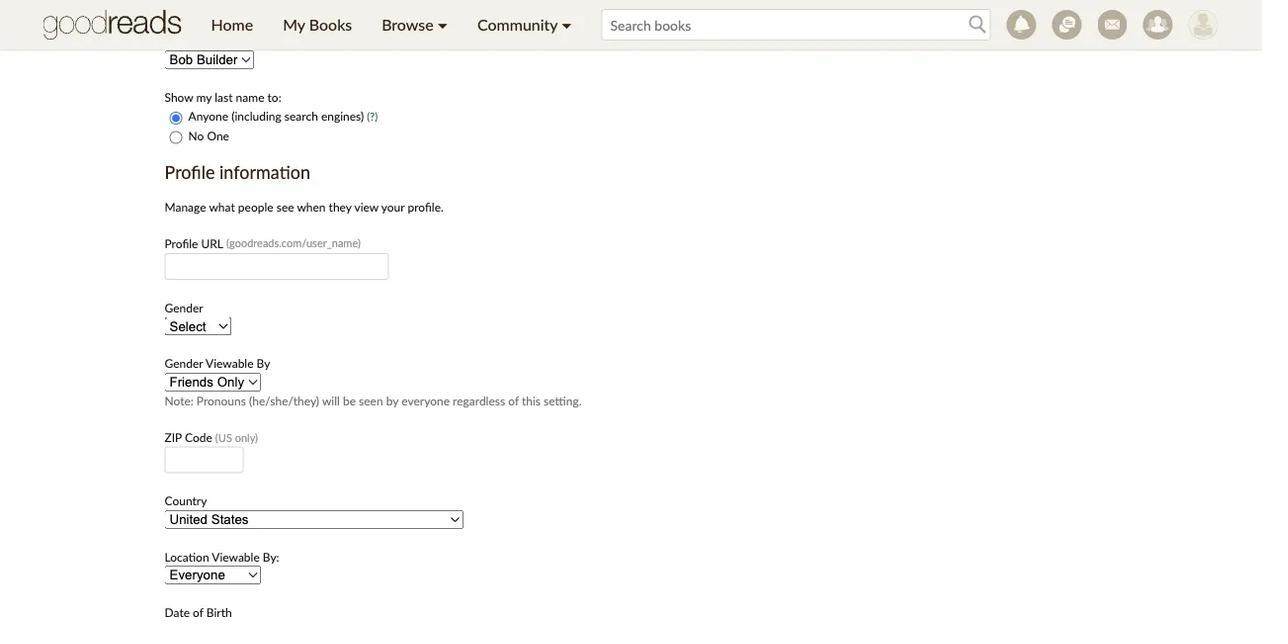 Task type: locate. For each thing, give the bounding box(es) containing it.
what
[[209, 200, 235, 214]]

1 vertical spatial viewable
[[212, 550, 260, 564]]

0 vertical spatial viewable
[[206, 356, 254, 371]]

1 gender from the top
[[165, 301, 203, 315]]

▾ inside dropdown button
[[562, 15, 572, 34]]

my
[[838, 0, 854, 15], [196, 90, 212, 104]]

0 vertical spatial gender
[[165, 301, 203, 315]]

viewable left 'by:'
[[212, 550, 260, 564]]

1 profile from the top
[[165, 161, 215, 182]]

browse ▾ button
[[367, 0, 463, 49]]

0 horizontal spatial my
[[196, 90, 212, 104]]

1 horizontal spatial ▾
[[562, 15, 572, 34]]

my right delete
[[838, 0, 854, 15]]

browse ▾
[[382, 15, 448, 34]]

0 horizontal spatial ▾
[[438, 15, 448, 34]]

zip code (us only)
[[165, 430, 258, 444]]

viewable
[[206, 356, 254, 371], [212, 550, 260, 564]]

profile inside profile url (goodreads.com/user_name)
[[165, 237, 198, 251]]

▾
[[438, 15, 448, 34], [562, 15, 572, 34]]

seen
[[359, 393, 383, 407]]

No One radio
[[170, 131, 182, 144]]

1 horizontal spatial my
[[838, 0, 854, 15]]

gender
[[165, 301, 203, 315], [165, 356, 203, 371]]

name
[[206, 34, 234, 49], [236, 90, 265, 104]]

menu containing home
[[196, 0, 587, 49]]

name down home
[[206, 34, 234, 49]]

(goodreads.com/user_name)
[[227, 236, 361, 250]]

gender up note:
[[165, 356, 203, 371]]

home
[[211, 15, 253, 34]]

1 ▾ from the left
[[438, 15, 448, 34]]

show my last name to:
[[165, 90, 281, 104]]

2 ▾ from the left
[[562, 15, 572, 34]]

0 vertical spatial name
[[206, 34, 234, 49]]

1 vertical spatial profile
[[165, 237, 198, 251]]

2 gender from the top
[[165, 356, 203, 371]]

gender up 'gender viewable by'
[[165, 301, 203, 315]]

only)
[[235, 431, 258, 444]]

profile.
[[408, 200, 444, 214]]

profile left url
[[165, 237, 198, 251]]

profile
[[165, 161, 215, 182], [165, 237, 198, 251]]

Profile URL text field
[[165, 253, 389, 280]]

viewable for gender
[[206, 356, 254, 371]]

anyone (including search engines) (?)
[[188, 109, 378, 124]]

will
[[322, 393, 340, 407]]

anyone
[[188, 109, 229, 124]]

0 vertical spatial my
[[838, 0, 854, 15]]

by
[[257, 356, 270, 371]]

▾ for browse ▾
[[438, 15, 448, 34]]

my up anyone
[[196, 90, 212, 104]]

Search books text field
[[602, 9, 991, 41]]

no one
[[188, 129, 229, 143]]

they
[[329, 200, 352, 214]]

url
[[201, 237, 224, 251]]

note:
[[165, 393, 194, 407]]

regardless
[[453, 393, 506, 407]]

0 vertical spatial profile
[[165, 161, 215, 182]]

2 profile from the top
[[165, 237, 198, 251]]

no
[[188, 129, 204, 143]]

of
[[509, 393, 519, 407]]

be
[[343, 393, 356, 407]]

profile up 'manage'
[[165, 161, 215, 182]]

(including
[[232, 109, 282, 124]]

friend requests image
[[1144, 10, 1173, 40]]

browse
[[382, 15, 434, 34]]

delete
[[801, 0, 835, 15]]

▾ right browse
[[438, 15, 448, 34]]

people
[[238, 200, 274, 214]]

information
[[220, 161, 311, 182]]

my group discussions image
[[1053, 10, 1082, 40]]

search
[[285, 109, 318, 124]]

0 horizontal spatial name
[[206, 34, 234, 49]]

see
[[277, 200, 294, 214]]

viewable left by
[[206, 356, 254, 371]]

everyone
[[402, 393, 450, 407]]

1 vertical spatial my
[[196, 90, 212, 104]]

gender for gender
[[165, 301, 203, 315]]

1 horizontal spatial name
[[236, 90, 265, 104]]

None text field
[[165, 446, 244, 473]]

manage what people see when they view your profile.
[[165, 200, 444, 214]]

community
[[478, 15, 558, 34]]

▾ inside popup button
[[438, 15, 448, 34]]

account
[[857, 0, 898, 15]]

to:
[[268, 90, 281, 104]]

manage
[[165, 200, 206, 214]]

▾ right community
[[562, 15, 572, 34]]

when
[[297, 200, 326, 214]]

menu
[[196, 0, 587, 49]]

(us
[[215, 431, 232, 444]]

engines)
[[321, 109, 364, 124]]

name up (including
[[236, 90, 265, 104]]

1 vertical spatial gender
[[165, 356, 203, 371]]

profile information
[[165, 161, 311, 182]]

my for delete
[[838, 0, 854, 15]]

delete my account
[[801, 0, 898, 15]]

profile for profile url (goodreads.com/user_name)
[[165, 237, 198, 251]]

gender viewable by
[[165, 356, 270, 371]]



Task type: vqa. For each thing, say whether or not it's contained in the screenshot.
the ▾ inside Browse ▾ Dropdown Button
yes



Task type: describe. For each thing, give the bounding box(es) containing it.
bob builder image
[[1189, 10, 1219, 40]]

show
[[165, 90, 193, 104]]

home link
[[196, 0, 268, 49]]

Search for books to add to your shelves search field
[[602, 9, 991, 41]]

display name order
[[165, 34, 265, 49]]

country
[[165, 494, 207, 508]]

one
[[207, 129, 229, 143]]

notifications image
[[1007, 10, 1037, 40]]

zip
[[165, 430, 182, 444]]

your
[[381, 200, 405, 214]]

location
[[165, 550, 209, 564]]

▾ for community ▾
[[562, 15, 572, 34]]

by:
[[263, 550, 279, 564]]

my books link
[[268, 0, 367, 49]]

1 vertical spatial name
[[236, 90, 265, 104]]

order
[[237, 34, 265, 49]]

delete my account link
[[801, 0, 898, 15]]

pronouns
[[197, 393, 246, 407]]

inbox image
[[1098, 10, 1128, 40]]

setting.
[[544, 393, 582, 407]]

profile for profile information
[[165, 161, 215, 182]]

this
[[522, 393, 541, 407]]

my
[[283, 15, 305, 34]]

books
[[309, 15, 352, 34]]

display
[[165, 34, 203, 49]]

gender for gender viewable by
[[165, 356, 203, 371]]

location viewable by:
[[165, 550, 279, 564]]

code
[[185, 430, 212, 444]]

viewable for location
[[212, 550, 260, 564]]

(?)
[[367, 110, 378, 123]]

note: pronouns (he/she/they) will be seen by everyone regardless of         this setting.
[[165, 393, 582, 407]]

community ▾
[[478, 15, 572, 34]]

my for show
[[196, 90, 212, 104]]

profile url (goodreads.com/user_name)
[[165, 236, 361, 251]]

Last Name text field
[[165, 0, 389, 13]]

last
[[215, 90, 233, 104]]

(he/she/they)
[[249, 393, 319, 407]]

community ▾ button
[[463, 0, 587, 49]]

my books
[[283, 15, 352, 34]]

Anyone (including search engines) radio
[[170, 112, 182, 125]]

(?) link
[[367, 110, 378, 123]]

by
[[386, 393, 399, 407]]

view
[[354, 200, 379, 214]]



